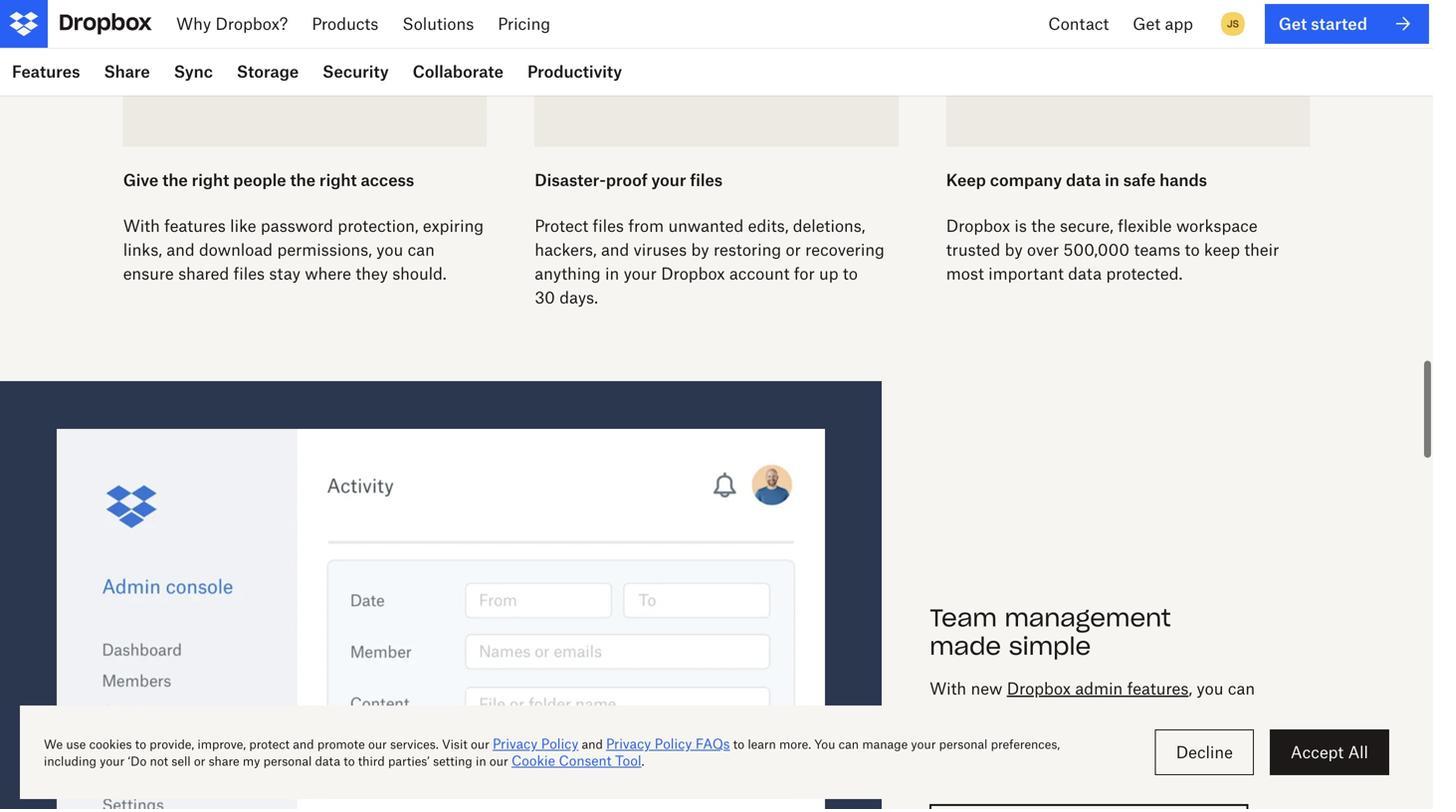 Task type: locate. For each thing, give the bounding box(es) containing it.
0 vertical spatial features
[[164, 216, 226, 235]]

1 horizontal spatial get
[[1279, 14, 1307, 33]]

0 horizontal spatial right
[[192, 170, 229, 190]]

links,
[[123, 240, 162, 259]]

data inside , you can simplify team management, support data security and compliance, and gain actionable insights into team activity.
[[1208, 703, 1241, 722]]

you inside with features like password protection, expiring links, and download permissions, you can ensure shared files stay where they should.
[[376, 240, 403, 259]]

0 horizontal spatial the
[[162, 170, 188, 190]]

0 vertical spatial in
[[1105, 170, 1120, 190]]

1 vertical spatial features
[[1127, 679, 1189, 698]]

management
[[1005, 603, 1171, 633]]

expiring
[[423, 216, 484, 235]]

1 horizontal spatial with
[[930, 679, 967, 698]]

user selecting the restore folder button to recover deleted files. image
[[567, 0, 867, 115]]

0 horizontal spatial you
[[376, 240, 403, 259]]

0 horizontal spatial can
[[408, 240, 435, 259]]

activity.
[[1070, 750, 1128, 770]]

dropbox down simple
[[1007, 679, 1071, 698]]

team down the compliance,
[[1027, 750, 1066, 770]]

0 vertical spatial to
[[1185, 240, 1200, 259]]

restoring
[[714, 240, 781, 259]]

right left access on the left
[[319, 170, 357, 190]]

1 right from the left
[[192, 170, 229, 190]]

days.
[[560, 287, 598, 307]]

files
[[690, 170, 723, 190], [593, 216, 624, 235], [234, 264, 265, 283]]

contact
[[1048, 14, 1109, 33]]

get left started in the right top of the page
[[1279, 14, 1307, 33]]

and down "from"
[[601, 240, 629, 259]]

to inside dropbox is the secure, flexible workspace trusted by over 500,000 teams to keep their most important data protected.
[[1185, 240, 1200, 259]]

should.
[[392, 264, 447, 283]]

1 vertical spatial files
[[593, 216, 624, 235]]

dropbox up trusted
[[946, 216, 1010, 235]]

gain
[[1154, 727, 1187, 746]]

security
[[930, 727, 990, 746]]

1 vertical spatial in
[[605, 264, 619, 283]]

proof
[[606, 170, 648, 190]]

features
[[164, 216, 226, 235], [1127, 679, 1189, 698]]

30
[[535, 287, 555, 307]]

the right people
[[290, 170, 316, 190]]

compliance,
[[1027, 727, 1117, 746]]

1 vertical spatial to
[[843, 264, 858, 283]]

files left "from"
[[593, 216, 624, 235]]

right left people
[[192, 170, 229, 190]]

the right give
[[162, 170, 188, 190]]

1 vertical spatial data
[[1068, 264, 1102, 283]]

get app
[[1133, 14, 1193, 33]]

with up links,
[[123, 216, 160, 235]]

0 horizontal spatial get
[[1133, 14, 1161, 33]]

team management made simple
[[930, 603, 1171, 662]]

1 vertical spatial your
[[624, 264, 657, 283]]

0 horizontal spatial features
[[164, 216, 226, 235]]

over
[[1027, 240, 1059, 259]]

and up shared
[[167, 240, 195, 259]]

pricing link
[[486, 0, 562, 48]]

access
[[361, 170, 414, 190]]

security button
[[311, 48, 401, 96]]

is
[[1015, 216, 1027, 235]]

your down viruses
[[624, 264, 657, 283]]

with up simplify
[[930, 679, 967, 698]]

insights
[[930, 750, 990, 770]]

their
[[1244, 240, 1279, 259]]

products button
[[300, 0, 390, 48]]

1 horizontal spatial can
[[1228, 679, 1255, 698]]

keep
[[1204, 240, 1240, 259]]

the
[[162, 170, 188, 190], [290, 170, 316, 190], [1031, 216, 1056, 235]]

dropbox admin features link
[[1007, 679, 1189, 698]]

the dropbox admin console with an example list of collaborator activity within a dropbox team. image
[[48, 429, 834, 809]]

get for get started
[[1279, 14, 1307, 33]]

1 by from the left
[[691, 240, 709, 259]]

0 vertical spatial your
[[651, 170, 686, 190]]

recovering
[[805, 240, 885, 259]]

workspace
[[1176, 216, 1258, 235]]

2 vertical spatial files
[[234, 264, 265, 283]]

stay
[[269, 264, 301, 283]]

with for with new dropbox admin features
[[930, 679, 967, 698]]

your right proof on the left of page
[[651, 170, 686, 190]]

get inside "link"
[[1279, 14, 1307, 33]]

support
[[1145, 703, 1203, 722]]

1 vertical spatial team
[[1027, 750, 1066, 770]]

get left app in the right of the page
[[1133, 14, 1161, 33]]

0 horizontal spatial to
[[843, 264, 858, 283]]

1 vertical spatial with
[[930, 679, 967, 698]]

500,000
[[1063, 240, 1130, 259]]

0 vertical spatial you
[[376, 240, 403, 259]]

disaster-
[[535, 170, 606, 190]]

1 horizontal spatial files
[[593, 216, 624, 235]]

simple
[[1009, 631, 1091, 662]]

storage button
[[225, 48, 311, 96]]

with inside with features like password protection, expiring links, and download permissions, you can ensure shared files stay where they should.
[[123, 216, 160, 235]]

data inside dropbox is the secure, flexible workspace trusted by over 500,000 teams to keep their most important data protected.
[[1068, 264, 1102, 283]]

hands
[[1160, 170, 1207, 190]]

in
[[1105, 170, 1120, 190], [605, 264, 619, 283]]

right
[[192, 170, 229, 190], [319, 170, 357, 190]]

why dropbox? button
[[164, 0, 300, 48]]

for
[[794, 264, 815, 283]]

features up support
[[1127, 679, 1189, 698]]

where
[[305, 264, 351, 283]]

company
[[990, 170, 1062, 190]]

1 vertical spatial dropbox
[[661, 264, 725, 283]]

files inside with features like password protection, expiring links, and download permissions, you can ensure shared files stay where they should.
[[234, 264, 265, 283]]

user updating share settings for team members in dropbox. image
[[155, 0, 455, 115]]

0 horizontal spatial files
[[234, 264, 265, 283]]

js
[[1227, 17, 1239, 30]]

the right is
[[1031, 216, 1056, 235]]

in left 'safe'
[[1105, 170, 1120, 190]]

sync
[[174, 62, 213, 81]]

teams
[[1134, 240, 1181, 259]]

management,
[[1037, 703, 1140, 722]]

in right anything at the left
[[605, 264, 619, 283]]

productivity
[[527, 62, 622, 81]]

2 vertical spatial data
[[1208, 703, 1241, 722]]

features up the download
[[164, 216, 226, 235]]

0 horizontal spatial in
[[605, 264, 619, 283]]

most
[[946, 264, 984, 283]]

you down protection,
[[376, 240, 403, 259]]

and inside protect files from unwanted edits, deletions, hackers, and viruses by restoring or recovering anything in your dropbox account for up to 30 days.
[[601, 240, 629, 259]]

0 vertical spatial dropbox
[[946, 216, 1010, 235]]

0 horizontal spatial by
[[691, 240, 709, 259]]

shared
[[178, 264, 229, 283]]

data
[[1066, 170, 1101, 190], [1068, 264, 1102, 283], [1208, 703, 1241, 722]]

0 vertical spatial with
[[123, 216, 160, 235]]

data down 500,000 on the top of page
[[1068, 264, 1102, 283]]

0 vertical spatial can
[[408, 240, 435, 259]]

0 vertical spatial team
[[994, 703, 1032, 722]]

by down the unwanted on the top of page
[[691, 240, 709, 259]]

and up into
[[994, 727, 1022, 746]]

files down the download
[[234, 264, 265, 283]]

1 horizontal spatial by
[[1005, 240, 1023, 259]]

dropbox down viruses
[[661, 264, 725, 283]]

data up actionable
[[1208, 703, 1241, 722]]

you
[[376, 240, 403, 259], [1197, 679, 1224, 698]]

to right up
[[843, 264, 858, 283]]

made
[[930, 631, 1001, 662]]

1 horizontal spatial right
[[319, 170, 357, 190]]

get inside dropdown button
[[1133, 14, 1161, 33]]

by inside protect files from unwanted edits, deletions, hackers, and viruses by restoring or recovering anything in your dropbox account for up to 30 days.
[[691, 240, 709, 259]]

get
[[1279, 14, 1307, 33], [1133, 14, 1161, 33]]

actionable
[[1191, 727, 1270, 746]]

0 horizontal spatial with
[[123, 216, 160, 235]]

by down is
[[1005, 240, 1023, 259]]

by
[[691, 240, 709, 259], [1005, 240, 1023, 259]]

team
[[994, 703, 1032, 722], [1027, 750, 1066, 770]]

products
[[312, 14, 379, 33]]

, you can simplify team management, support data security and compliance, and gain actionable insights into team activity.
[[930, 679, 1270, 770]]

people
[[233, 170, 286, 190]]

js button
[[1217, 8, 1249, 40]]

productivity button
[[516, 48, 634, 96]]

1 vertical spatial can
[[1228, 679, 1255, 698]]

2 horizontal spatial the
[[1031, 216, 1056, 235]]

with
[[123, 216, 160, 235], [930, 679, 967, 698]]

2 horizontal spatial files
[[690, 170, 723, 190]]

to left 'keep'
[[1185, 240, 1200, 259]]

0 vertical spatial data
[[1066, 170, 1101, 190]]

1 horizontal spatial to
[[1185, 240, 1200, 259]]

and left gain
[[1122, 727, 1150, 746]]

1 vertical spatial you
[[1197, 679, 1224, 698]]

can
[[408, 240, 435, 259], [1228, 679, 1255, 698]]

protection,
[[338, 216, 419, 235]]

team down 'new'
[[994, 703, 1032, 722]]

you right ,
[[1197, 679, 1224, 698]]

and
[[167, 240, 195, 259], [601, 240, 629, 259], [994, 727, 1022, 746], [1122, 727, 1150, 746]]

files up the unwanted on the top of page
[[690, 170, 723, 190]]

with new dropbox admin features
[[930, 679, 1189, 698]]

1 horizontal spatial in
[[1105, 170, 1120, 190]]

protect
[[535, 216, 588, 235]]

download
[[199, 240, 273, 259]]

1 horizontal spatial you
[[1197, 679, 1224, 698]]

can up should. at the left of page
[[408, 240, 435, 259]]

with for with features like password protection, expiring links, and download permissions, you can ensure shared files stay where they should.
[[123, 216, 160, 235]]

2 by from the left
[[1005, 240, 1023, 259]]

can up actionable
[[1228, 679, 1255, 698]]

data up secure,
[[1066, 170, 1101, 190]]



Task type: describe. For each thing, give the bounding box(es) containing it.
keep
[[946, 170, 986, 190]]

secure,
[[1060, 216, 1114, 235]]

ensure
[[123, 264, 174, 283]]

app
[[1165, 14, 1193, 33]]

simplify
[[930, 703, 990, 722]]

viruses
[[634, 240, 687, 259]]

keep company data in safe hands
[[946, 170, 1207, 190]]

deletions,
[[793, 216, 865, 235]]

give
[[123, 170, 159, 190]]

security
[[323, 62, 389, 81]]

files inside protect files from unwanted edits, deletions, hackers, and viruses by restoring or recovering anything in your dropbox account for up to 30 days.
[[593, 216, 624, 235]]

dropbox is the secure, flexible workspace trusted by over 500,000 teams to keep their most important data protected.
[[946, 216, 1279, 283]]

can inside with features like password protection, expiring links, and download permissions, you can ensure shared files stay where they should.
[[408, 240, 435, 259]]

1 horizontal spatial the
[[290, 170, 316, 190]]

edits,
[[748, 216, 789, 235]]

get started
[[1279, 14, 1368, 33]]

flexible
[[1118, 216, 1172, 235]]

permissions,
[[277, 240, 372, 259]]

to inside protect files from unwanted edits, deletions, hackers, and viruses by restoring or recovering anything in your dropbox account for up to 30 days.
[[843, 264, 858, 283]]

hackers,
[[535, 240, 597, 259]]

storage
[[237, 62, 299, 81]]

collaborate button
[[401, 48, 516, 96]]

your inside protect files from unwanted edits, deletions, hackers, and viruses by restoring or recovering anything in your dropbox account for up to 30 days.
[[624, 264, 657, 283]]

share button
[[92, 48, 162, 96]]

or
[[786, 240, 801, 259]]

with features like password protection, expiring links, and download permissions, you can ensure shared files stay where they should.
[[123, 216, 484, 283]]

into
[[994, 750, 1023, 770]]

why dropbox?
[[176, 14, 288, 33]]

0 vertical spatial files
[[690, 170, 723, 190]]

admin
[[1075, 679, 1123, 698]]

1 horizontal spatial features
[[1127, 679, 1189, 698]]

the inside dropbox is the secure, flexible workspace trusted by over 500,000 teams to keep their most important data protected.
[[1031, 216, 1056, 235]]

dropbox inside dropbox is the secure, flexible workspace trusted by over 500,000 teams to keep their most important data protected.
[[946, 216, 1010, 235]]

they
[[356, 264, 388, 283]]

safe
[[1123, 170, 1156, 190]]

features
[[12, 62, 80, 81]]

like
[[230, 216, 256, 235]]

sync button
[[162, 48, 225, 96]]

you inside , you can simplify team management, support data security and compliance, and gain actionable insights into team activity.
[[1197, 679, 1224, 698]]

team
[[930, 603, 997, 633]]

new
[[971, 679, 1003, 698]]

pricing
[[498, 14, 550, 33]]

started
[[1311, 14, 1368, 33]]

why
[[176, 14, 211, 33]]

features inside with features like password protection, expiring links, and download permissions, you can ensure shared files stay where they should.
[[164, 216, 226, 235]]

solutions button
[[390, 0, 486, 48]]

contact button
[[1036, 0, 1121, 48]]

trusted
[[946, 240, 1000, 259]]

locked safe with various documents stored inside. image
[[978, 0, 1278, 115]]

2 right from the left
[[319, 170, 357, 190]]

from
[[628, 216, 664, 235]]

anything
[[535, 264, 601, 283]]

protect files from unwanted edits, deletions, hackers, and viruses by restoring or recovering anything in your dropbox account for up to 30 days.
[[535, 216, 885, 307]]

solutions
[[402, 14, 474, 33]]

get app button
[[1121, 0, 1205, 48]]

2 vertical spatial dropbox
[[1007, 679, 1071, 698]]

can inside , you can simplify team management, support data security and compliance, and gain actionable insights into team activity.
[[1228, 679, 1255, 698]]

protected.
[[1106, 264, 1183, 283]]

give the right people the right access
[[123, 170, 414, 190]]

important
[[988, 264, 1064, 283]]

up
[[819, 264, 839, 283]]

dropbox inside protect files from unwanted edits, deletions, hackers, and viruses by restoring or recovering anything in your dropbox account for up to 30 days.
[[661, 264, 725, 283]]

account
[[729, 264, 790, 283]]

features link
[[0, 48, 92, 96]]

by inside dropbox is the secure, flexible workspace trusted by over 500,000 teams to keep their most important data protected.
[[1005, 240, 1023, 259]]

dropbox?
[[215, 14, 288, 33]]

collaborate
[[413, 62, 504, 81]]

in inside protect files from unwanted edits, deletions, hackers, and viruses by restoring or recovering anything in your dropbox account for up to 30 days.
[[605, 264, 619, 283]]

and inside with features like password protection, expiring links, and download permissions, you can ensure shared files stay where they should.
[[167, 240, 195, 259]]

password
[[261, 216, 333, 235]]

get for get app
[[1133, 14, 1161, 33]]

get started link
[[1265, 4, 1429, 44]]

,
[[1189, 679, 1192, 698]]



Task type: vqa. For each thing, say whether or not it's contained in the screenshot.
Get started
yes



